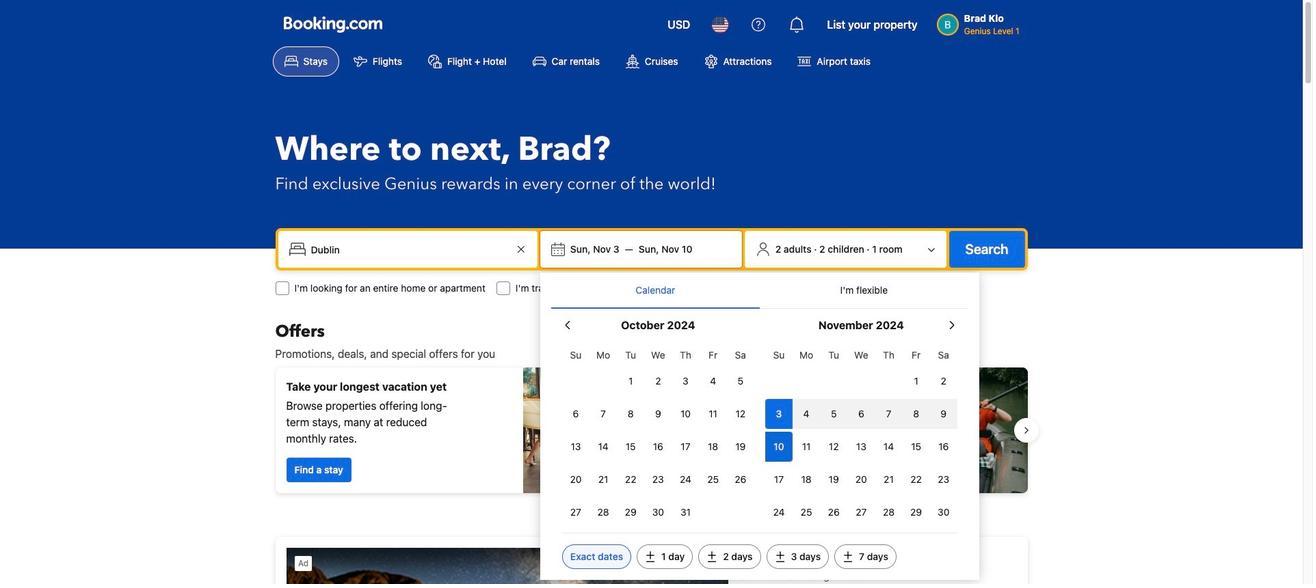 Task type: describe. For each thing, give the bounding box(es) containing it.
10 October 2024 checkbox
[[672, 399, 699, 429]]

21 October 2024 checkbox
[[590, 465, 617, 495]]

cell up 11 november 2024 option
[[793, 397, 820, 429]]

16 November 2024 checkbox
[[930, 432, 957, 462]]

31 October 2024 checkbox
[[672, 498, 699, 528]]

11 October 2024 checkbox
[[699, 399, 727, 429]]

9 November 2024 checkbox
[[930, 399, 957, 429]]

your account menu brad klo genius level 1 element
[[937, 6, 1025, 38]]

8 October 2024 checkbox
[[617, 399, 644, 429]]

3 October 2024 checkbox
[[672, 367, 699, 397]]

1 grid from the left
[[562, 342, 754, 528]]

17 October 2024 checkbox
[[672, 432, 699, 462]]

27 November 2024 checkbox
[[848, 498, 875, 528]]

5 November 2024 checkbox
[[820, 399, 848, 429]]

20 November 2024 checkbox
[[848, 465, 875, 495]]

12 October 2024 checkbox
[[727, 399, 754, 429]]

30 November 2024 checkbox
[[930, 498, 957, 528]]

1 November 2024 checkbox
[[902, 367, 930, 397]]

26 November 2024 checkbox
[[820, 498, 848, 528]]

24 October 2024 checkbox
[[672, 465, 699, 495]]

take your longest vacation yet image
[[523, 368, 646, 494]]

16 October 2024 checkbox
[[644, 432, 672, 462]]

12 November 2024 checkbox
[[820, 432, 848, 462]]

a young girl and woman kayak on a river image
[[657, 368, 1028, 494]]

21 November 2024 checkbox
[[875, 465, 902, 495]]

cell up 15 november 2024 option
[[902, 397, 930, 429]]

2 grid from the left
[[765, 342, 957, 528]]

cell up "14 november 2024" option
[[875, 397, 902, 429]]

24 November 2024 checkbox
[[765, 498, 793, 528]]

booking.com image
[[283, 16, 382, 33]]

30 October 2024 checkbox
[[644, 498, 672, 528]]

7 October 2024 checkbox
[[590, 399, 617, 429]]

23 November 2024 checkbox
[[930, 465, 957, 495]]

29 October 2024 checkbox
[[617, 498, 644, 528]]

22 October 2024 checkbox
[[617, 465, 644, 495]]

26 October 2024 checkbox
[[727, 465, 754, 495]]

29 November 2024 checkbox
[[902, 498, 930, 528]]

28 November 2024 checkbox
[[875, 498, 902, 528]]

19 November 2024 checkbox
[[820, 465, 848, 495]]

2 November 2024 checkbox
[[930, 367, 957, 397]]

Where are you going? field
[[305, 237, 513, 262]]

14 November 2024 checkbox
[[875, 432, 902, 462]]

11 November 2024 checkbox
[[793, 432, 820, 462]]



Task type: vqa. For each thing, say whether or not it's contained in the screenshot.
23 CELL
no



Task type: locate. For each thing, give the bounding box(es) containing it.
15 November 2024 checkbox
[[902, 432, 930, 462]]

cell
[[765, 397, 793, 429], [793, 397, 820, 429], [820, 397, 848, 429], [848, 397, 875, 429], [875, 397, 902, 429], [902, 397, 930, 429], [930, 397, 957, 429], [765, 429, 793, 462]]

0 horizontal spatial grid
[[562, 342, 754, 528]]

27 October 2024 checkbox
[[562, 498, 590, 528]]

cell up "13 november 2024" checkbox
[[848, 397, 875, 429]]

cell up 17 november 2024 option
[[765, 429, 793, 462]]

17 November 2024 checkbox
[[765, 465, 793, 495]]

2 October 2024 checkbox
[[644, 367, 672, 397]]

1 October 2024 checkbox
[[617, 367, 644, 397]]

5 October 2024 checkbox
[[727, 367, 754, 397]]

region
[[264, 362, 1038, 499]]

6 October 2024 checkbox
[[562, 399, 590, 429]]

25 October 2024 checkbox
[[699, 465, 727, 495]]

6 November 2024 checkbox
[[848, 399, 875, 429]]

13 November 2024 checkbox
[[848, 432, 875, 462]]

23 October 2024 checkbox
[[644, 465, 672, 495]]

8 November 2024 checkbox
[[902, 399, 930, 429]]

7 November 2024 checkbox
[[875, 399, 902, 429]]

main content
[[264, 321, 1038, 585]]

cell up 16 november 2024 "option"
[[930, 397, 957, 429]]

18 November 2024 checkbox
[[793, 465, 820, 495]]

15 October 2024 checkbox
[[617, 432, 644, 462]]

tab list
[[551, 273, 968, 310]]

grid
[[562, 342, 754, 528], [765, 342, 957, 528]]

14 October 2024 checkbox
[[590, 432, 617, 462]]

9 October 2024 checkbox
[[644, 399, 672, 429]]

1 horizontal spatial grid
[[765, 342, 957, 528]]

cell up "10 november 2024" option
[[765, 397, 793, 429]]

progress bar
[[643, 505, 660, 510]]

28 October 2024 checkbox
[[590, 498, 617, 528]]

18 October 2024 checkbox
[[699, 432, 727, 462]]

10 November 2024 checkbox
[[765, 432, 793, 462]]

22 November 2024 checkbox
[[902, 465, 930, 495]]

13 October 2024 checkbox
[[562, 432, 590, 462]]

19 October 2024 checkbox
[[727, 432, 754, 462]]

3 November 2024 checkbox
[[765, 399, 793, 429]]

4 October 2024 checkbox
[[699, 367, 727, 397]]

4 November 2024 checkbox
[[793, 399, 820, 429]]

cell up 12 november 2024 'checkbox' at the right bottom of the page
[[820, 397, 848, 429]]

20 October 2024 checkbox
[[562, 465, 590, 495]]

25 November 2024 checkbox
[[793, 498, 820, 528]]



